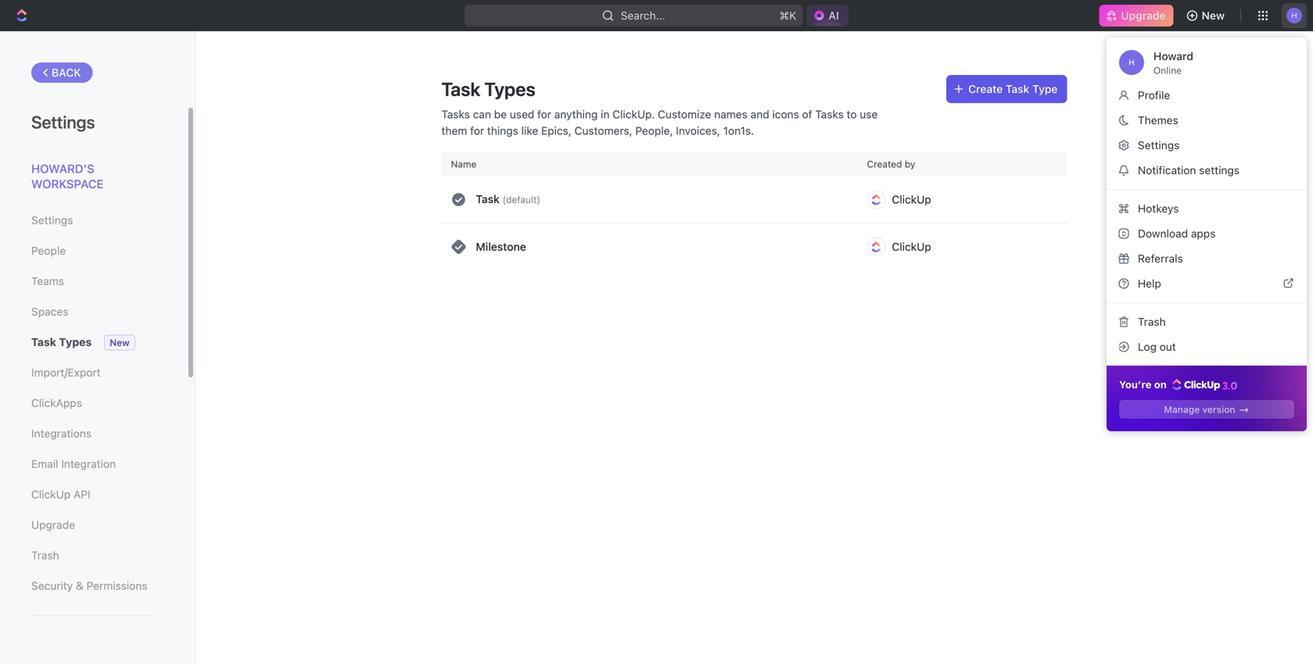 Task type: vqa. For each thing, say whether or not it's contained in the screenshot.
"label"
no



Task type: locate. For each thing, give the bounding box(es) containing it.
manage version button
[[1119, 400, 1294, 419]]

0 vertical spatial task types
[[441, 78, 535, 100]]

for down can
[[470, 124, 484, 137]]

out
[[1160, 341, 1176, 353]]

1 vertical spatial trash
[[31, 549, 59, 562]]

trash up the log
[[1138, 316, 1166, 328]]

upgrade down clickup api
[[31, 519, 75, 532]]

upgrade link up trash link
[[31, 512, 156, 539]]

of
[[802, 108, 812, 121]]

1 vertical spatial upgrade
[[31, 519, 75, 532]]

online
[[1153, 65, 1182, 76]]

upgrade link
[[1099, 5, 1174, 27], [31, 512, 156, 539]]

0 horizontal spatial trash
[[31, 549, 59, 562]]

settings up howard's
[[31, 112, 95, 132]]

1 horizontal spatial trash
[[1138, 316, 1166, 328]]

clickup.
[[612, 108, 655, 121]]

trash inside button
[[1138, 316, 1166, 328]]

workspace
[[31, 177, 104, 191]]

0 vertical spatial upgrade
[[1121, 9, 1166, 22]]

new inside button
[[1202, 9, 1225, 22]]

task types
[[441, 78, 535, 100], [31, 336, 92, 349]]

used
[[510, 108, 534, 121]]

settings inside button
[[1138, 139, 1180, 152]]

h
[[1291, 11, 1297, 20], [1129, 58, 1135, 67]]

1 vertical spatial upgrade link
[[31, 512, 156, 539]]

log out
[[1138, 341, 1176, 353]]

trash
[[1138, 316, 1166, 328], [31, 549, 59, 562]]

upgrade
[[1121, 9, 1166, 22], [31, 519, 75, 532]]

0 horizontal spatial upgrade link
[[31, 512, 156, 539]]

1 vertical spatial for
[[470, 124, 484, 137]]

1 vertical spatial new
[[110, 337, 130, 348]]

notification
[[1138, 164, 1196, 177]]

like
[[521, 124, 538, 137]]

profile button
[[1113, 83, 1301, 108]]

email integration
[[31, 458, 116, 471]]

you're on
[[1119, 379, 1169, 391]]

tasks
[[441, 108, 470, 121], [815, 108, 844, 121]]

2 vertical spatial clickup
[[31, 488, 71, 501]]

for
[[537, 108, 551, 121], [470, 124, 484, 137]]

1 horizontal spatial task types
[[441, 78, 535, 100]]

types up be
[[484, 78, 535, 100]]

task inside create task type button
[[1006, 83, 1029, 95]]

to
[[847, 108, 857, 121]]

upgrade link up howard
[[1099, 5, 1174, 27]]

0 vertical spatial types
[[484, 78, 535, 100]]

0 vertical spatial upgrade link
[[1099, 5, 1174, 27]]

0 horizontal spatial tasks
[[441, 108, 470, 121]]

download apps
[[1138, 227, 1216, 240]]

task left type
[[1006, 83, 1029, 95]]

names
[[714, 108, 748, 121]]

clickup api
[[31, 488, 90, 501]]

tasks left "to"
[[815, 108, 844, 121]]

howard's
[[31, 162, 94, 176]]

new button
[[1180, 3, 1234, 28]]

spaces link
[[31, 299, 156, 325]]

0 horizontal spatial upgrade
[[31, 519, 75, 532]]

task left (default)
[[476, 193, 500, 206]]

h inside dropdown button
[[1291, 11, 1297, 20]]

upgrade up howard
[[1121, 9, 1166, 22]]

clickup api link
[[31, 482, 156, 508]]

1 vertical spatial settings
[[1138, 139, 1180, 152]]

new inside settings element
[[110, 337, 130, 348]]

1 vertical spatial clickup
[[892, 240, 931, 253]]

icons
[[772, 108, 799, 121]]

task down spaces
[[31, 336, 56, 349]]

2 tasks from the left
[[815, 108, 844, 121]]

0 vertical spatial new
[[1202, 9, 1225, 22]]

type
[[1032, 83, 1058, 95]]

by
[[905, 159, 915, 170]]

trash inside settings element
[[31, 549, 59, 562]]

1 horizontal spatial h
[[1291, 11, 1297, 20]]

0 horizontal spatial new
[[110, 337, 130, 348]]

types
[[484, 78, 535, 100], [59, 336, 92, 349]]

new
[[1202, 9, 1225, 22], [110, 337, 130, 348]]

0 horizontal spatial types
[[59, 336, 92, 349]]

1 horizontal spatial tasks
[[815, 108, 844, 121]]

howard online
[[1153, 50, 1193, 76]]

settings down themes
[[1138, 139, 1180, 152]]

task
[[441, 78, 480, 100], [1006, 83, 1029, 95], [476, 193, 500, 206], [31, 336, 56, 349]]

0 horizontal spatial for
[[470, 124, 484, 137]]

security
[[31, 580, 73, 593]]

0 vertical spatial clickup
[[892, 193, 931, 206]]

1 vertical spatial h
[[1129, 58, 1135, 67]]

⌘k
[[779, 9, 796, 22]]

clickup
[[892, 193, 931, 206], [892, 240, 931, 253], [31, 488, 71, 501]]

task up can
[[441, 78, 480, 100]]

1 horizontal spatial new
[[1202, 9, 1225, 22]]

0 horizontal spatial task types
[[31, 336, 92, 349]]

task types up can
[[441, 78, 535, 100]]

settings up people
[[31, 214, 73, 227]]

create
[[968, 83, 1003, 95]]

trash up the security
[[31, 549, 59, 562]]

trash button
[[1113, 310, 1301, 335]]

search...
[[621, 9, 665, 22]]

be
[[494, 108, 507, 121]]

0 horizontal spatial h
[[1129, 58, 1135, 67]]

1 vertical spatial types
[[59, 336, 92, 349]]

tasks up them
[[441, 108, 470, 121]]

0 vertical spatial h
[[1291, 11, 1297, 20]]

security & permissions link
[[31, 573, 156, 600]]

clickup for task
[[892, 193, 931, 206]]

integration
[[61, 458, 116, 471]]

types up the import/export
[[59, 336, 92, 349]]

name
[[451, 159, 477, 170]]

things
[[487, 124, 518, 137]]

teams
[[31, 275, 64, 288]]

referrals
[[1138, 252, 1183, 265]]

howard's workspace
[[31, 162, 104, 191]]

tasks can be used for anything in clickup. customize names and icons of tasks to use them for things like epics, customers, people, invoices, 1on1s.
[[441, 108, 878, 137]]

1 horizontal spatial upgrade
[[1121, 9, 1166, 22]]

0 vertical spatial trash
[[1138, 316, 1166, 328]]

0 vertical spatial for
[[537, 108, 551, 121]]

1 vertical spatial task types
[[31, 336, 92, 349]]

for up epics,
[[537, 108, 551, 121]]

task types up the import/export
[[31, 336, 92, 349]]

settings
[[31, 112, 95, 132], [1138, 139, 1180, 152], [31, 214, 73, 227]]

them
[[441, 124, 467, 137]]



Task type: describe. For each thing, give the bounding box(es) containing it.
people
[[31, 244, 66, 257]]

hotkeys button
[[1113, 196, 1301, 221]]

task types inside settings element
[[31, 336, 92, 349]]

teams link
[[31, 268, 156, 295]]

task inside settings element
[[31, 336, 56, 349]]

back link
[[31, 63, 93, 83]]

notification settings
[[1138, 164, 1240, 177]]

1 horizontal spatial types
[[484, 78, 535, 100]]

created
[[867, 159, 902, 170]]

settings
[[1199, 164, 1240, 177]]

manage
[[1164, 404, 1200, 415]]

2 vertical spatial settings
[[31, 214, 73, 227]]

settings link
[[31, 207, 156, 234]]

in
[[601, 108, 610, 121]]

import/export link
[[31, 360, 156, 386]]

people,
[[635, 124, 673, 137]]

can
[[473, 108, 491, 121]]

milestone
[[476, 240, 526, 253]]

create task type
[[968, 83, 1058, 95]]

hotkeys
[[1138, 202, 1179, 215]]

download
[[1138, 227, 1188, 240]]

howard
[[1153, 50, 1193, 63]]

people link
[[31, 238, 156, 264]]

0 vertical spatial settings
[[31, 112, 95, 132]]

&
[[76, 580, 84, 593]]

types inside settings element
[[59, 336, 92, 349]]

1 horizontal spatial for
[[537, 108, 551, 121]]

themes button
[[1113, 108, 1301, 133]]

you're
[[1119, 379, 1152, 391]]

invoices,
[[676, 124, 720, 137]]

clickup inside clickup api link
[[31, 488, 71, 501]]

trash link
[[31, 543, 156, 569]]

help
[[1138, 277, 1161, 290]]

version
[[1202, 404, 1235, 415]]

download apps button
[[1113, 221, 1301, 246]]

security & permissions
[[31, 580, 147, 593]]

log
[[1138, 341, 1157, 353]]

anything
[[554, 108, 598, 121]]

help button
[[1113, 271, 1301, 296]]

notification settings button
[[1113, 158, 1301, 183]]

clickapps link
[[31, 390, 156, 417]]

1 horizontal spatial upgrade link
[[1099, 5, 1174, 27]]

customers,
[[574, 124, 632, 137]]

api
[[74, 488, 90, 501]]

upgrade inside settings element
[[31, 519, 75, 532]]

profile
[[1138, 89, 1170, 102]]

task (default)
[[476, 193, 540, 206]]

h button
[[1282, 3, 1307, 28]]

clickapps
[[31, 397, 82, 410]]

settings element
[[0, 31, 196, 665]]

customize
[[658, 108, 711, 121]]

on
[[1154, 379, 1167, 391]]

clickup for milestone
[[892, 240, 931, 253]]

email integration link
[[31, 451, 156, 478]]

integrations link
[[31, 421, 156, 447]]

use
[[860, 108, 878, 121]]

email
[[31, 458, 58, 471]]

back
[[52, 66, 81, 79]]

spaces
[[31, 305, 68, 318]]

permissions
[[86, 580, 147, 593]]

log out button
[[1113, 335, 1301, 360]]

1on1s.
[[723, 124, 754, 137]]

manage version
[[1164, 404, 1235, 415]]

apps
[[1191, 227, 1216, 240]]

(default)
[[502, 195, 540, 205]]

themes
[[1138, 114, 1178, 127]]

create task type button
[[946, 75, 1067, 103]]

1 tasks from the left
[[441, 108, 470, 121]]

import/export
[[31, 366, 101, 379]]

and
[[750, 108, 769, 121]]

referrals button
[[1113, 246, 1301, 271]]

settings button
[[1113, 133, 1301, 158]]

integrations
[[31, 427, 91, 440]]

epics,
[[541, 124, 571, 137]]



